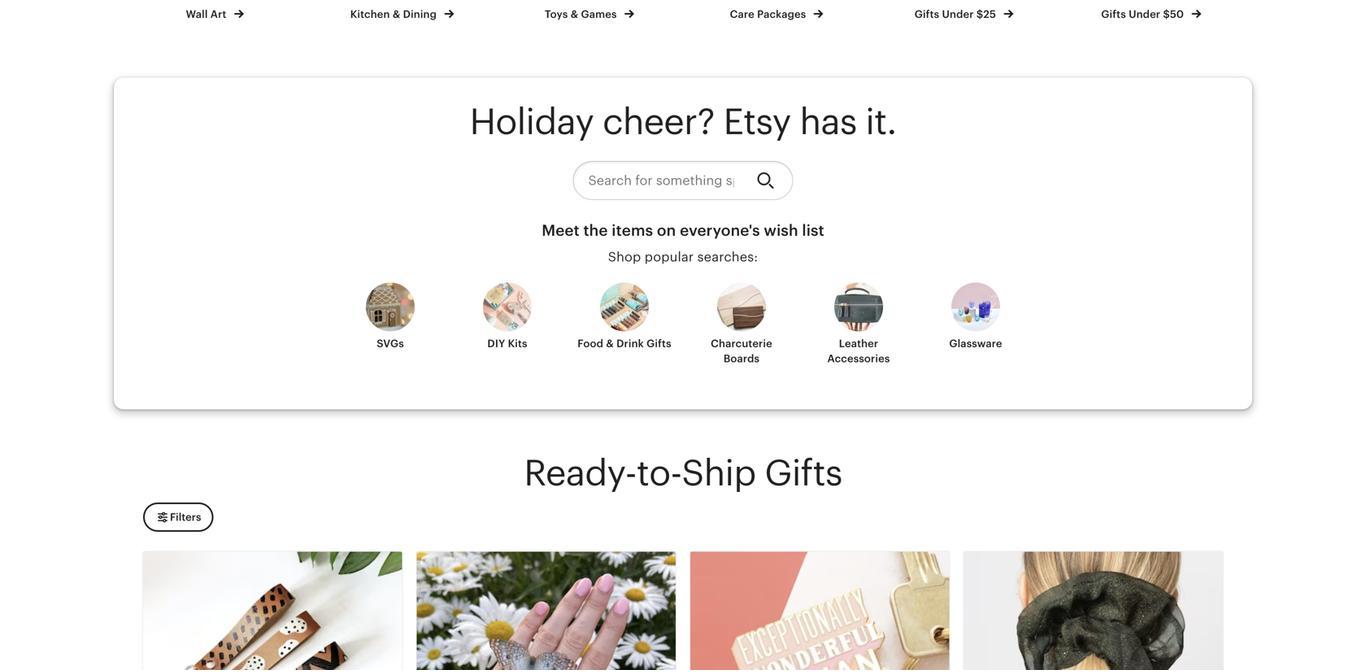Task type: locate. For each thing, give the bounding box(es) containing it.
has
[[800, 101, 857, 142]]

& left dining
[[393, 8, 400, 20]]

toys & games link
[[511, 0, 669, 22]]

food & drink gifts
[[578, 338, 672, 350]]

holiday cheer? etsy has it.
[[470, 101, 897, 142]]

wall art
[[186, 8, 229, 20]]

games
[[581, 8, 617, 20]]

art
[[211, 8, 227, 20]]

gifts under $50 link
[[1073, 0, 1231, 22]]

Search for something special text field
[[573, 161, 744, 200]]

the
[[584, 222, 608, 239]]

leather accessories link
[[810, 283, 908, 366]]

1 under from the left
[[942, 8, 974, 20]]

gifts
[[915, 8, 940, 20], [1102, 8, 1126, 20], [647, 338, 672, 350], [765, 453, 842, 494]]

leather accessories
[[828, 338, 890, 365]]

diy
[[488, 338, 505, 350]]

None search field
[[573, 161, 794, 200]]

&
[[393, 8, 400, 20], [571, 8, 578, 20], [606, 338, 614, 350]]

& right toys
[[571, 8, 578, 20]]

filters
[[170, 511, 201, 524]]

everyone's
[[680, 222, 760, 239]]

leather
[[839, 338, 879, 350]]

1 horizontal spatial &
[[571, 8, 578, 20]]

leather keychain, leather key fob, leather keyholder, keychain, unique gift image
[[143, 552, 402, 670]]

under for $50
[[1129, 8, 1161, 20]]

& right 'food'
[[606, 338, 614, 350]]

toys & games
[[545, 8, 620, 20]]

1 horizontal spatial under
[[1129, 8, 1161, 20]]

& for toys
[[571, 8, 578, 20]]

kitchen & dining
[[350, 8, 440, 20]]

under
[[942, 8, 974, 20], [1129, 8, 1161, 20]]

toys
[[545, 8, 568, 20]]

glassware
[[950, 338, 1003, 350]]

food & drink gifts link
[[576, 283, 674, 364]]

gifts under $50
[[1102, 8, 1187, 20]]

food
[[578, 338, 604, 350]]

diy kits link
[[459, 283, 556, 364]]

holiday
[[470, 101, 594, 142]]

under left $25
[[942, 8, 974, 20]]

0 horizontal spatial under
[[942, 8, 974, 20]]

ready-to-ship gifts
[[524, 453, 842, 494]]

under left $50
[[1129, 8, 1161, 20]]

0 horizontal spatial &
[[393, 8, 400, 20]]

drink
[[617, 338, 644, 350]]

it.
[[866, 101, 897, 142]]

care packages link
[[698, 0, 856, 22]]

accessories
[[828, 353, 890, 365]]

2 horizontal spatial &
[[606, 338, 614, 350]]

charcuterie boards link
[[693, 283, 791, 366]]

2 under from the left
[[1129, 8, 1161, 20]]

cheer?
[[603, 101, 715, 142]]



Task type: describe. For each thing, give the bounding box(es) containing it.
$50
[[1164, 8, 1184, 20]]

$25
[[977, 8, 996, 20]]

exceptionally wonderful human enamel keyring - keychain - positive post - enamel charm - enamel key chain - flair - gift for friend image
[[691, 552, 950, 670]]

wish
[[764, 222, 799, 239]]

charcuterie boards
[[711, 338, 773, 365]]

meet the items on everyone's wish list
[[542, 222, 825, 239]]

dining
[[403, 8, 437, 20]]

& for food
[[606, 338, 614, 350]]

care
[[730, 8, 755, 20]]

svgs link
[[342, 283, 439, 364]]

kitchen
[[350, 8, 390, 20]]

popular
[[645, 250, 694, 264]]

shop popular searches:
[[608, 250, 758, 264]]

under for $25
[[942, 8, 974, 20]]

wall
[[186, 8, 208, 20]]

ready-
[[524, 453, 637, 494]]

care packages
[[730, 8, 809, 20]]

etsy
[[724, 101, 791, 142]]

dark green silk organza scrunchie giant scrunchie 100% silk scrunchie hair accessories festive scrunchie gift christmas scrunchie gift image
[[964, 552, 1223, 670]]

svgs
[[377, 338, 404, 350]]

filters button
[[143, 503, 213, 532]]

diy kits
[[488, 338, 528, 350]]

wall art link
[[136, 0, 294, 22]]

to-
[[637, 453, 682, 494]]

gifts under $25 link
[[885, 0, 1043, 22]]

pastel blue butterfly ring, nature-inspired statement ring for nature lovers, cute gift for her, fun korean butterfly ring, tender blue ring image
[[417, 552, 676, 670]]

list
[[802, 222, 825, 239]]

gifts under $25
[[915, 8, 999, 20]]

charcuterie
[[711, 338, 773, 350]]

searches:
[[698, 250, 758, 264]]

meet
[[542, 222, 580, 239]]

glassware link
[[927, 283, 1025, 364]]

ship
[[682, 453, 756, 494]]

boards
[[724, 353, 760, 365]]

items
[[612, 222, 653, 239]]

shop
[[608, 250, 641, 264]]

on
[[657, 222, 676, 239]]

packages
[[757, 8, 806, 20]]

kits
[[508, 338, 528, 350]]

& for kitchen
[[393, 8, 400, 20]]

kitchen & dining link
[[323, 0, 481, 22]]



Task type: vqa. For each thing, say whether or not it's contained in the screenshot.
Instagram link
no



